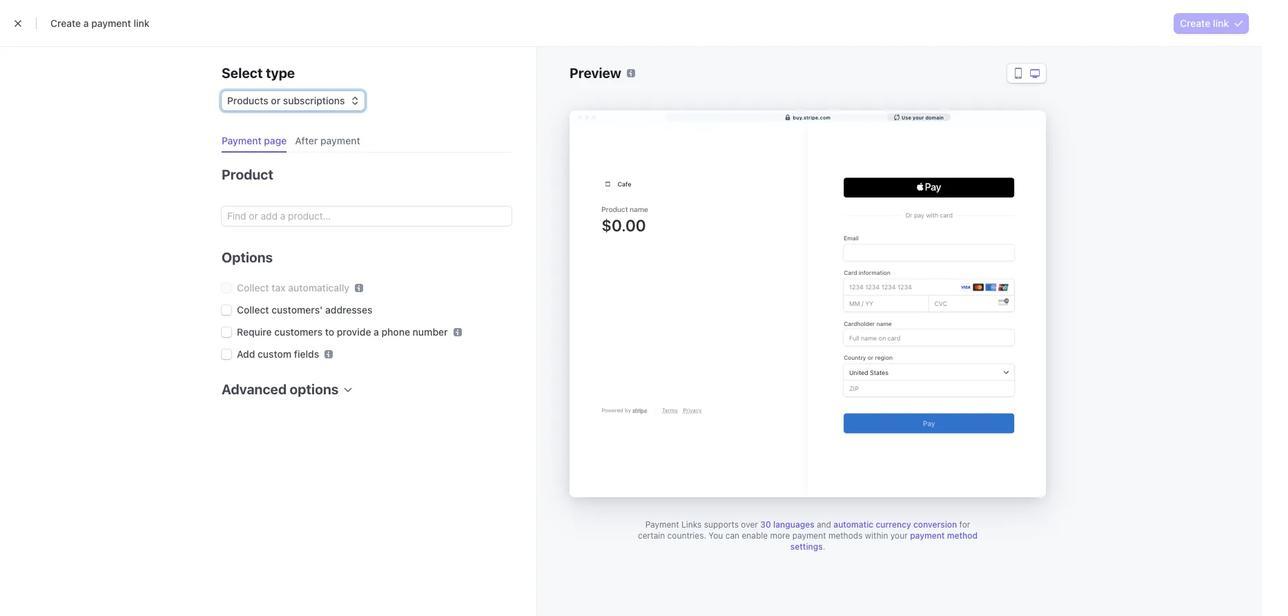 Task type: describe. For each thing, give the bounding box(es) containing it.
page
[[264, 135, 287, 146]]

select
[[222, 65, 263, 81]]

payment link settings tab list
[[216, 130, 512, 153]]

languages
[[774, 519, 815, 530]]

phone
[[382, 326, 410, 338]]

create link
[[1181, 17, 1230, 29]]

or
[[271, 95, 281, 106]]

within
[[865, 530, 889, 541]]

create for create a payment link
[[50, 17, 81, 29]]

products
[[227, 95, 269, 106]]

use your domain
[[902, 114, 944, 120]]

advanced options button
[[216, 372, 353, 399]]

link inside create link button
[[1214, 17, 1230, 29]]

products or subscriptions button
[[222, 88, 364, 111]]

type
[[266, 65, 295, 81]]

use your domain button
[[888, 113, 951, 121]]

after payment button
[[290, 130, 369, 153]]

.
[[823, 542, 826, 552]]

collect tax automatically
[[237, 282, 350, 294]]

create link button
[[1175, 13, 1249, 33]]

enable
[[742, 530, 768, 541]]

add
[[237, 348, 255, 360]]

settings
[[791, 542, 823, 552]]

payment page tab panel
[[211, 153, 512, 419]]

custom
[[258, 348, 292, 360]]

payment for payment page
[[222, 135, 262, 146]]

use
[[902, 114, 912, 120]]

after
[[295, 135, 318, 146]]

advanced options
[[222, 381, 339, 397]]

0 vertical spatial a
[[83, 17, 89, 29]]

automatically
[[288, 282, 350, 294]]

buy.stripe.com
[[793, 114, 831, 120]]

30 languages link
[[761, 519, 815, 530]]

your inside for certain countries. you can enable more payment methods within your
[[891, 530, 908, 541]]

fields
[[294, 348, 319, 360]]

to
[[325, 326, 334, 338]]

and
[[817, 519, 832, 530]]

you
[[709, 530, 723, 541]]

supports
[[704, 519, 739, 530]]

certain
[[638, 530, 665, 541]]

your inside button
[[913, 114, 924, 120]]

require customers to provide a phone number
[[237, 326, 448, 338]]

customers
[[274, 326, 323, 338]]

add custom fields
[[237, 348, 319, 360]]

create for create link
[[1181, 17, 1211, 29]]

advanced
[[222, 381, 287, 397]]

countries.
[[668, 530, 707, 541]]

method
[[947, 530, 978, 541]]

create a payment link
[[50, 17, 150, 29]]

payment inside for certain countries. you can enable more payment methods within your
[[793, 530, 827, 541]]

payment for payment links supports over 30 languages and automatic currency conversion
[[646, 519, 679, 530]]

payment method settings link
[[791, 530, 978, 552]]



Task type: vqa. For each thing, say whether or not it's contained in the screenshot.
CAN at bottom
yes



Task type: locate. For each thing, give the bounding box(es) containing it.
methods
[[829, 530, 863, 541]]

link
[[134, 17, 150, 29], [1214, 17, 1230, 29]]

payment up certain on the bottom
[[646, 519, 679, 530]]

payment method settings
[[791, 530, 978, 552]]

0 horizontal spatial link
[[134, 17, 150, 29]]

create inside button
[[1181, 17, 1211, 29]]

domain
[[926, 114, 944, 120]]

number
[[413, 326, 448, 338]]

1 create from the left
[[50, 17, 81, 29]]

your right use
[[913, 114, 924, 120]]

0 horizontal spatial payment
[[222, 135, 262, 146]]

tax
[[272, 282, 286, 294]]

payment page
[[222, 135, 287, 146]]

provide
[[337, 326, 371, 338]]

payment page button
[[216, 130, 295, 153]]

payment
[[91, 17, 131, 29], [321, 135, 360, 146], [793, 530, 827, 541], [910, 530, 945, 541]]

collect
[[237, 282, 269, 294], [237, 304, 269, 316]]

collect customers' addresses
[[237, 304, 373, 316]]

payment inside the payment page button
[[222, 135, 262, 146]]

automatic currency conversion link
[[834, 519, 957, 530]]

1 vertical spatial your
[[891, 530, 908, 541]]

create
[[50, 17, 81, 29], [1181, 17, 1211, 29]]

collect for collect customers' addresses
[[237, 304, 269, 316]]

1 horizontal spatial your
[[913, 114, 924, 120]]

1 vertical spatial collect
[[237, 304, 269, 316]]

1 horizontal spatial a
[[374, 326, 379, 338]]

0 vertical spatial your
[[913, 114, 924, 120]]

product
[[222, 166, 274, 182]]

require
[[237, 326, 272, 338]]

0 horizontal spatial create
[[50, 17, 81, 29]]

subscriptions
[[283, 95, 345, 106]]

your
[[913, 114, 924, 120], [891, 530, 908, 541]]

collect up require
[[237, 304, 269, 316]]

products or subscriptions
[[227, 95, 345, 106]]

currency
[[876, 519, 912, 530]]

0 vertical spatial collect
[[237, 282, 269, 294]]

automatic
[[834, 519, 874, 530]]

0 horizontal spatial a
[[83, 17, 89, 29]]

after payment
[[295, 135, 360, 146]]

collect for collect tax automatically
[[237, 282, 269, 294]]

0 vertical spatial payment
[[222, 135, 262, 146]]

1 horizontal spatial payment
[[646, 519, 679, 530]]

1 vertical spatial payment
[[646, 519, 679, 530]]

more
[[771, 530, 790, 541]]

1 link from the left
[[134, 17, 150, 29]]

payment inside button
[[321, 135, 360, 146]]

payment
[[222, 135, 262, 146], [646, 519, 679, 530]]

your down automatic currency conversion link at the bottom right of the page
[[891, 530, 908, 541]]

1 horizontal spatial create
[[1181, 17, 1211, 29]]

over
[[741, 519, 758, 530]]

payment links supports over 30 languages and automatic currency conversion
[[646, 519, 957, 530]]

for certain countries. you can enable more payment methods within your
[[638, 519, 971, 541]]

1 vertical spatial a
[[374, 326, 379, 338]]

select type
[[222, 65, 295, 81]]

payment left page
[[222, 135, 262, 146]]

options
[[290, 381, 339, 397]]

2 create from the left
[[1181, 17, 1211, 29]]

addresses
[[325, 304, 373, 316]]

Find or add a product… text field
[[222, 207, 512, 226]]

for
[[960, 519, 971, 530]]

1 horizontal spatial link
[[1214, 17, 1230, 29]]

payment inside "payment method settings"
[[910, 530, 945, 541]]

links
[[682, 519, 702, 530]]

collect left tax
[[237, 282, 269, 294]]

0 horizontal spatial your
[[891, 530, 908, 541]]

options
[[222, 249, 273, 265]]

customers'
[[272, 304, 323, 316]]

can
[[726, 530, 740, 541]]

2 collect from the top
[[237, 304, 269, 316]]

conversion
[[914, 519, 957, 530]]

a inside tab panel
[[374, 326, 379, 338]]

preview
[[570, 65, 622, 81]]

2 link from the left
[[1214, 17, 1230, 29]]

1 collect from the top
[[237, 282, 269, 294]]

30
[[761, 519, 771, 530]]

a
[[83, 17, 89, 29], [374, 326, 379, 338]]



